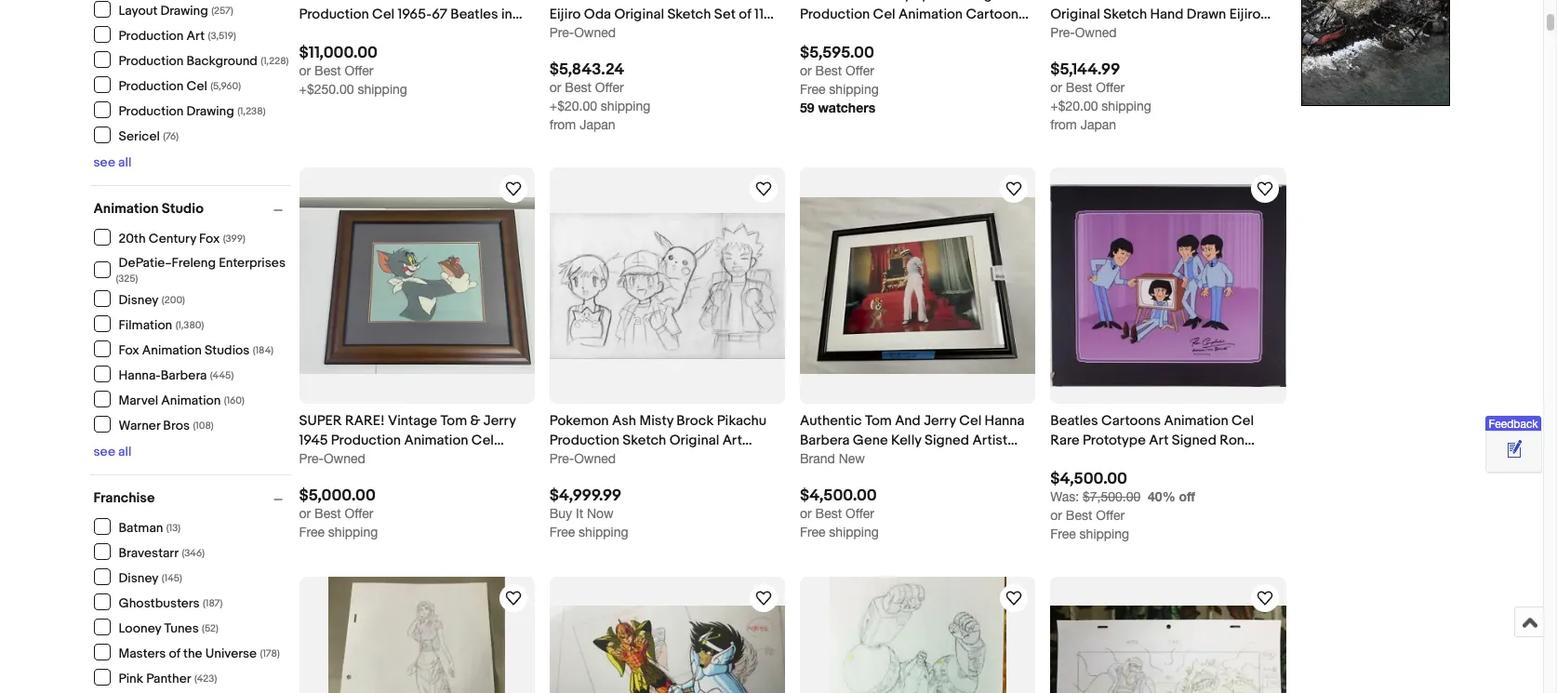 Task type: describe. For each thing, give the bounding box(es) containing it.
pre- for $5,144.99
[[1051, 25, 1076, 40]]

the
[[299, 0, 322, 4]]

robin
[[1246, 0, 1283, 4]]

(160)
[[224, 394, 245, 406]]

a105
[[1081, 25, 1110, 43]]

cel inside beatles cartoons animation cel rare prototype art signed ron campbell $4,500.00 was: $7,500.00 40% off or best offer free shipping
[[1232, 412, 1255, 430]]

rare! inside super rare! vintage tom & jerry 1945 production animation cel theater cartoon!
[[345, 412, 385, 430]]

(325)
[[116, 273, 138, 285]]

cartoons
[[1102, 412, 1162, 430]]

(76)
[[163, 130, 179, 142]]

hanna
[[985, 412, 1025, 430]]

saint seiya animation cel sheet w/ original sketch marina seahorse baian a505 image
[[550, 606, 785, 693]]

67
[[432, 6, 447, 23]]

animation inside the beatles cartoon animation production cel 1965-67 beatles in new york, rare! $11,000.00 or best offer +$250.00 shipping
[[432, 0, 496, 4]]

pre- for $5,843.24
[[550, 25, 574, 40]]

or inside the beatles cartoon animation production cel 1965-67 beatles in new york, rare! $11,000.00 or best offer +$250.00 shipping
[[299, 64, 311, 78]]

sketch inside the 'one piece cel marshall d. teach eijiro oda original sketch set of 11 hand drawn'
[[668, 6, 711, 23]]

pre-owned for $5,144.99
[[1051, 25, 1117, 40]]

disney (145)
[[119, 570, 182, 586]]

+$20.00 for $5,843.24
[[550, 99, 597, 114]]

ghostbusters
[[119, 595, 200, 611]]

cel inside super rare! vintage tom & jerry 1945 production animation cel theater cartoon!
[[472, 432, 494, 449]]

one piece cel marshall d. teach eijiro oda original sketch set of 11 hand drawn link
[[550, 0, 785, 43]]

art inside star wars holiday special original production cel animation cartoon art disney $5,595.00 or best offer free shipping 59 watchers
[[800, 25, 820, 43]]

best inside beatles cartoons animation cel rare prototype art signed ron campbell $4,500.00 was: $7,500.00 40% off or best offer free shipping
[[1066, 508, 1093, 523]]

drawing for production drawing
[[187, 103, 234, 119]]

animation up (108)
[[161, 392, 221, 408]]

hand inside the 'one piece cel marshall d. teach eijiro oda original sketch set of 11 hand drawn'
[[550, 25, 583, 43]]

or inside beatles cartoons animation cel rare prototype art signed ron campbell $4,500.00 was: $7,500.00 40% off or best offer free shipping
[[1051, 508, 1063, 523]]

masters
[[119, 645, 166, 661]]

the
[[183, 645, 203, 661]]

nico
[[1213, 0, 1243, 4]]

owned for $5,144.99
[[1075, 25, 1117, 40]]

sketch inside pokemon ash misty brock pikachu production sketch original art animation cel
[[623, 432, 667, 449]]

authentic
[[800, 412, 862, 430]]

oda inside the 'one piece cel marshall d. teach eijiro oda original sketch set of 11 hand drawn'
[[584, 6, 611, 23]]

pokemon ash misty brock pikachu production sketch original art animation cel link
[[550, 411, 785, 469]]

disney (200)
[[119, 292, 185, 308]]

super
[[299, 412, 342, 430]]

&
[[470, 412, 481, 430]]

$5,000.00 or best offer free shipping
[[299, 487, 378, 540]]

original inside pokemon ash misty brock pikachu production sketch original art animation cel
[[670, 432, 720, 449]]

beatles cartoons animation cel rare prototype art signed ron campbell heading
[[1051, 412, 1255, 469]]

shipping inside $5,000.00 or best offer free shipping
[[328, 525, 378, 540]]

pre-owned for $5,000.00
[[299, 451, 366, 466]]

or inside $4,500.00 or best offer free shipping
[[800, 506, 812, 521]]

free for $4,500.00
[[800, 525, 826, 540]]

star wars holiday special original production cel animation cartoon art disney link
[[800, 0, 1036, 43]]

batman (13)
[[119, 520, 181, 536]]

free for $4,999.99
[[550, 525, 575, 540]]

cel inside pokemon ash misty brock pikachu production sketch original art animation cel
[[617, 451, 640, 469]]

best inside $5,000.00 or best offer free shipping
[[315, 506, 341, 521]]

59
[[800, 100, 815, 116]]

universe
[[205, 645, 257, 661]]

see all button for hanna-barbera
[[94, 444, 132, 460]]

$5,000.00
[[299, 487, 376, 505]]

production down layout
[[119, 27, 184, 43]]

(423)
[[194, 672, 217, 684]]

masters of the universe (178)
[[119, 645, 280, 661]]

layout drawing (257)
[[119, 2, 233, 18]]

1965-
[[398, 6, 432, 23]]

filmation
[[119, 317, 172, 333]]

vintage
[[388, 412, 437, 430]]

sericel
[[119, 128, 160, 144]]

and
[[895, 412, 921, 430]]

(1,228)
[[261, 54, 289, 67]]

20th century fox (399)
[[119, 230, 245, 246]]

(5,960)
[[211, 80, 241, 92]]

production cel (5,960)
[[119, 78, 241, 94]]

new inside the beatles cartoon animation production cel 1965-67 beatles in new york, rare! $11,000.00 or best offer +$250.00 shipping
[[299, 25, 327, 43]]

tunes
[[164, 620, 199, 636]]

the beatles cartoon animation production cel 1965-67 beatles in new york, rare! heading
[[299, 0, 523, 43]]

1 horizontal spatial beatles
[[451, 6, 498, 23]]

bravestarr (346)
[[119, 545, 205, 561]]

see all button for sericel
[[94, 154, 132, 170]]

(399)
[[223, 232, 245, 244]]

production up the sericel (76)
[[119, 103, 184, 119]]

was:
[[1051, 489, 1080, 504]]

one piece animation cel nico robin original sketch hand drawn eijiro oda a104 image
[[329, 577, 505, 693]]

eijiro inside one piece animation cel nico robin original sketch hand drawn eijiro oda a105
[[1230, 6, 1261, 23]]

one piece animation cel nico robin original sketch hand drawn eijiro oda a105 link
[[1051, 0, 1287, 43]]

none text field containing was:
[[1051, 489, 1141, 504]]

depatie–freleng enterprises (325)
[[116, 255, 286, 285]]

cartoon inside the beatles cartoon animation production cel 1965-67 beatles in new york, rare! $11,000.00 or best offer +$250.00 shipping
[[376, 0, 429, 4]]

$11,000.00
[[299, 44, 378, 63]]

prototype
[[1083, 432, 1146, 449]]

original inside star wars holiday special original production cel animation cartoon art disney $5,595.00 or best offer free shipping 59 watchers
[[965, 0, 1015, 4]]

shipping inside beatles cartoons animation cel rare prototype art signed ron campbell $4,500.00 was: $7,500.00 40% off or best offer free shipping
[[1080, 526, 1130, 541]]

(13)
[[166, 522, 181, 534]]

marvel
[[119, 392, 158, 408]]

misty
[[640, 412, 674, 430]]

signed inside authentic tom and jerry cel hanna barbera gene kelly signed artist proof 379/out
[[925, 432, 970, 449]]

proof
[[800, 451, 834, 469]]

pokemon ash misty brock pikachu production sketch original art animation cel
[[550, 412, 767, 469]]

authentic tom and jerry cel hanna barbera gene kelly signed artist proof 379/out image
[[800, 197, 1036, 374]]

animation inside star wars holiday special original production cel animation cartoon art disney $5,595.00 or best offer free shipping 59 watchers
[[899, 6, 963, 23]]

piece for $5,144.99
[[1081, 0, 1117, 4]]

animation inside beatles cartoons animation cel rare prototype art signed ron campbell $4,500.00 was: $7,500.00 40% off or best offer free shipping
[[1165, 412, 1229, 430]]

bravestarr
[[119, 545, 179, 561]]

offer inside star wars holiday special original production cel animation cartoon art disney $5,595.00 or best offer free shipping 59 watchers
[[846, 64, 875, 78]]

+$20.00 for $5,144.99
[[1051, 99, 1099, 114]]

0 horizontal spatial fox
[[119, 342, 139, 358]]

animation inside one piece animation cel nico robin original sketch hand drawn eijiro oda a105
[[1120, 0, 1184, 4]]

fox animation studios (184)
[[119, 342, 274, 358]]

franchise button
[[94, 489, 291, 507]]

production down production art (3,519) on the left of the page
[[119, 53, 184, 68]]

production background (1,228)
[[119, 53, 289, 68]]

franchise
[[94, 489, 155, 507]]

animation studio
[[94, 200, 204, 218]]

tom inside super rare! vintage tom & jerry 1945 production animation cel theater cartoon!
[[441, 412, 467, 430]]

379/out
[[837, 451, 887, 469]]

(184)
[[253, 344, 274, 356]]

piece for $5,843.24
[[580, 0, 616, 4]]

ghostbusters (187)
[[119, 595, 223, 611]]

offer inside beatles cartoons animation cel rare prototype art signed ron campbell $4,500.00 was: $7,500.00 40% off or best offer free shipping
[[1096, 508, 1125, 523]]

bros
[[163, 417, 190, 433]]

$4,999.99 buy it now free shipping
[[550, 487, 629, 540]]

york,
[[330, 25, 363, 43]]

it
[[576, 506, 584, 521]]

jerry inside authentic tom and jerry cel hanna barbera gene kelly signed artist proof 379/out
[[924, 412, 956, 430]]

free inside beatles cartoons animation cel rare prototype art signed ron campbell $4,500.00 was: $7,500.00 40% off or best offer free shipping
[[1051, 526, 1076, 541]]

pre- for $5,000.00
[[299, 451, 324, 466]]

art inside pokemon ash misty brock pikachu production sketch original art animation cel
[[723, 432, 742, 449]]

of inside the 'one piece cel marshall d. teach eijiro oda original sketch set of 11 hand drawn'
[[739, 6, 752, 23]]

theater
[[299, 451, 347, 469]]

star wars holiday special original production cel animation cartoon art disney $5,595.00 or best offer free shipping 59 watchers
[[800, 0, 1019, 116]]

production art (3,519)
[[119, 27, 236, 43]]

+$250.00
[[299, 82, 354, 97]]

one piece cel marshall d. teach eijiro oda original sketch set of 11 hand drawn heading
[[550, 0, 774, 43]]

(257)
[[211, 4, 233, 16]]

barbera inside authentic tom and jerry cel hanna barbera gene kelly signed artist proof 379/out
[[800, 432, 850, 449]]

free for $5,000.00
[[299, 525, 325, 540]]

40%
[[1148, 488, 1176, 504]]

pink panther (423)
[[119, 670, 217, 686]]

hanna-barbera (445)
[[119, 367, 234, 383]]

pre-owned for $5,843.24
[[550, 25, 616, 40]]

$5,144.99 or best offer +$20.00 shipping from japan
[[1051, 61, 1152, 133]]

$4,500.00 inside beatles cartoons animation cel rare prototype art signed ron campbell $4,500.00 was: $7,500.00 40% off or best offer free shipping
[[1051, 470, 1128, 488]]

one piece franky original sketch hand drawn genga eiichiro oda animation cel image
[[830, 577, 1007, 693]]

owned for $5,843.24
[[574, 25, 616, 40]]

star wars holiday special original production cel animation cartoon art disney heading
[[800, 0, 1029, 43]]

beatles inside beatles cartoons animation cel rare prototype art signed ron campbell $4,500.00 was: $7,500.00 40% off or best offer free shipping
[[1051, 412, 1099, 430]]



Task type: locate. For each thing, give the bounding box(es) containing it.
pokemon ash misty brock pikachu production sketch original art animation cel image
[[550, 213, 785, 359]]

warner
[[119, 417, 160, 433]]

original right special
[[965, 0, 1015, 4]]

studio
[[162, 200, 204, 218]]

1 horizontal spatial oda
[[1051, 25, 1078, 43]]

2 horizontal spatial beatles
[[1051, 412, 1099, 430]]

ash
[[612, 412, 637, 430]]

disney for bravestarr
[[119, 570, 159, 586]]

disney down (325)
[[119, 292, 159, 308]]

11
[[755, 6, 764, 23]]

$5,843.24
[[550, 61, 625, 80]]

(3,519)
[[208, 29, 236, 41]]

shipping inside star wars holiday special original production cel animation cartoon art disney $5,595.00 or best offer free shipping 59 watchers
[[830, 82, 879, 97]]

free inside star wars holiday special original production cel animation cartoon art disney $5,595.00 or best offer free shipping 59 watchers
[[800, 82, 826, 97]]

0 horizontal spatial signed
[[925, 432, 970, 449]]

or inside star wars holiday special original production cel animation cartoon art disney $5,595.00 or best offer free shipping 59 watchers
[[800, 64, 812, 78]]

production drawing (1,238)
[[119, 103, 266, 119]]

(187)
[[203, 597, 223, 609]]

d.
[[701, 0, 714, 4]]

shipping inside $4,500.00 or best offer free shipping
[[830, 525, 879, 540]]

one up the $5,144.99
[[1051, 0, 1078, 4]]

1 horizontal spatial barbera
[[800, 432, 850, 449]]

or inside $5,000.00 or best offer free shipping
[[299, 506, 311, 521]]

kelly
[[891, 432, 922, 449]]

2 horizontal spatial sketch
[[1104, 6, 1148, 23]]

studios
[[205, 342, 250, 358]]

shipping inside the beatles cartoon animation production cel 1965-67 beatles in new york, rare! $11,000.00 or best offer +$250.00 shipping
[[358, 82, 407, 97]]

shipping down $5,000.00
[[328, 525, 378, 540]]

free inside the $4,999.99 buy it now free shipping
[[550, 525, 575, 540]]

sketch up 'a105'
[[1104, 6, 1148, 23]]

2 see all button from the top
[[94, 444, 132, 460]]

production inside super rare! vintage tom & jerry 1945 production animation cel theater cartoon!
[[331, 432, 401, 449]]

2 from from the left
[[1051, 118, 1077, 133]]

1 horizontal spatial new
[[839, 451, 865, 466]]

cel up the production drawing (1,238)
[[187, 78, 207, 94]]

japan
[[580, 118, 616, 133], [1081, 118, 1117, 133]]

rare
[[1051, 432, 1080, 449]]

pikachu
[[717, 412, 767, 430]]

beatles up rare
[[1051, 412, 1099, 430]]

production inside the beatles cartoon animation production cel 1965-67 beatles in new york, rare! $11,000.00 or best offer +$250.00 shipping
[[299, 6, 369, 23]]

panther
[[146, 670, 191, 686]]

0 horizontal spatial japan
[[580, 118, 616, 133]]

rare! inside the beatles cartoon animation production cel 1965-67 beatles in new york, rare! $11,000.00 or best offer +$250.00 shipping
[[366, 25, 406, 43]]

drawn down 'nico'
[[1187, 6, 1227, 23]]

1 vertical spatial oda
[[1051, 25, 1078, 43]]

0 horizontal spatial hand
[[550, 25, 583, 43]]

owned for $5,000.00
[[324, 451, 366, 466]]

free
[[800, 82, 826, 97], [299, 525, 325, 540], [550, 525, 575, 540], [800, 525, 826, 540], [1051, 526, 1076, 541]]

one for $5,144.99
[[1051, 0, 1078, 4]]

2 +$20.00 from the left
[[1051, 99, 1099, 114]]

owned for $4,999.99
[[574, 451, 616, 466]]

animation
[[432, 0, 496, 4], [1120, 0, 1184, 4], [899, 6, 963, 23], [94, 200, 159, 218], [142, 342, 202, 358], [161, 392, 221, 408], [1165, 412, 1229, 430], [404, 432, 469, 449], [550, 451, 614, 469]]

rare!
[[366, 25, 406, 43], [345, 412, 385, 430]]

cel inside the 'one piece cel marshall d. teach eijiro oda original sketch set of 11 hand drawn'
[[619, 0, 641, 4]]

1 +$20.00 from the left
[[550, 99, 597, 114]]

+$20.00 inside $5,144.99 or best offer +$20.00 shipping from japan
[[1051, 99, 1099, 114]]

animation up the ron
[[1165, 412, 1229, 430]]

1 horizontal spatial one
[[1051, 0, 1078, 4]]

japan down the $5,144.99
[[1081, 118, 1117, 133]]

art down cartoons
[[1149, 432, 1169, 449]]

1 jerry from the left
[[484, 412, 516, 430]]

one piece animation cel nico robin original sketch hand drawn eijiro oda a105 heading
[[1051, 0, 1283, 43]]

1 vertical spatial barbera
[[800, 432, 850, 449]]

0 horizontal spatial $4,500.00
[[800, 487, 877, 505]]

see up franchise at the left bottom of the page
[[94, 444, 115, 460]]

drawn
[[1187, 6, 1227, 23], [586, 25, 626, 43]]

cartoon inside star wars holiday special original production cel animation cartoon art disney $5,595.00 or best offer free shipping 59 watchers
[[966, 6, 1019, 23]]

1 signed from the left
[[925, 432, 970, 449]]

original
[[965, 0, 1015, 4], [615, 6, 664, 23], [1051, 6, 1101, 23], [670, 432, 720, 449]]

piece up 'a105'
[[1081, 0, 1117, 4]]

artist
[[973, 432, 1008, 449]]

sketch
[[668, 6, 711, 23], [1104, 6, 1148, 23], [623, 432, 667, 449]]

or down "proof"
[[800, 506, 812, 521]]

(52)
[[202, 622, 219, 634]]

watch beatles cartoons animation cel rare prototype art signed ron campbell image
[[1254, 178, 1276, 200]]

0 vertical spatial of
[[739, 6, 752, 23]]

from down $5,843.24
[[550, 118, 576, 133]]

disney inside star wars holiday special original production cel animation cartoon art disney $5,595.00 or best offer free shipping 59 watchers
[[823, 25, 866, 43]]

cartoon!
[[350, 451, 407, 469]]

pre- up $5,843.24
[[550, 25, 574, 40]]

pink
[[119, 670, 143, 686]]

1 from from the left
[[550, 118, 576, 133]]

owned
[[574, 25, 616, 40], [1075, 25, 1117, 40], [324, 451, 366, 466], [574, 451, 616, 466]]

cel left 'nico'
[[1188, 0, 1210, 4]]

2 see all from the top
[[94, 444, 132, 460]]

see for hanna-
[[94, 444, 115, 460]]

1 horizontal spatial eijiro
[[1230, 6, 1261, 23]]

or down the $5,144.99
[[1051, 80, 1063, 95]]

cel left 'marshall'
[[619, 0, 641, 4]]

beatles cartoons animation cel rare prototype art signed ron campbell link
[[1051, 411, 1287, 469]]

piece inside one piece animation cel nico robin original sketch hand drawn eijiro oda a105
[[1081, 0, 1117, 4]]

see all button down warner on the left bottom of page
[[94, 444, 132, 460]]

+$20.00 down $5,843.24
[[550, 99, 597, 114]]

oda left 'a105'
[[1051, 25, 1078, 43]]

disney for depatie–freleng enterprises
[[119, 292, 159, 308]]

1 see all from the top
[[94, 154, 132, 170]]

background
[[187, 53, 258, 68]]

pokemon ash misty brock pikachu production sketch original art animation cel heading
[[550, 412, 767, 469]]

(1,238)
[[238, 105, 266, 117]]

offer inside $5,843.24 or best offer +$20.00 shipping from japan
[[595, 80, 624, 95]]

japan inside $5,144.99 or best offer +$20.00 shipping from japan
[[1081, 118, 1117, 133]]

production up cartoon! on the bottom left
[[331, 432, 401, 449]]

1 eijiro from the left
[[550, 6, 581, 23]]

drawing down (5,960)
[[187, 103, 234, 119]]

shipping inside $5,843.24 or best offer +$20.00 shipping from japan
[[601, 99, 651, 114]]

0 vertical spatial drawn
[[1187, 6, 1227, 23]]

oda inside one piece animation cel nico robin original sketch hand drawn eijiro oda a105
[[1051, 25, 1078, 43]]

one piece cel marshall d. teach eijiro oda original sketch set of 11 hand drawn
[[550, 0, 764, 43]]

0 horizontal spatial sketch
[[623, 432, 667, 449]]

0 horizontal spatial +$20.00
[[550, 99, 597, 114]]

2 japan from the left
[[1081, 118, 1117, 133]]

production down pokemon
[[550, 432, 620, 449]]

offer inside $4,500.00 or best offer free shipping
[[846, 506, 875, 521]]

1 vertical spatial drawing
[[187, 103, 234, 119]]

sketch inside one piece animation cel nico robin original sketch hand drawn eijiro oda a105
[[1104, 6, 1148, 23]]

all for sericel
[[118, 154, 132, 170]]

cel inside one piece animation cel nico robin original sketch hand drawn eijiro oda a105
[[1188, 0, 1210, 4]]

original down 'marshall'
[[615, 6, 664, 23]]

sketch down misty
[[623, 432, 667, 449]]

0 vertical spatial all
[[118, 154, 132, 170]]

tom left &
[[441, 412, 467, 430]]

0 vertical spatial new
[[299, 25, 327, 43]]

eijiro inside the 'one piece cel marshall d. teach eijiro oda original sketch set of 11 hand drawn'
[[550, 6, 581, 23]]

new
[[299, 25, 327, 43], [839, 451, 865, 466]]

production
[[299, 6, 369, 23], [800, 6, 870, 23], [119, 27, 184, 43], [119, 53, 184, 68], [119, 78, 184, 94], [119, 103, 184, 119], [331, 432, 401, 449], [550, 432, 620, 449]]

1 horizontal spatial sketch
[[668, 6, 711, 23]]

watch super rare! vintage tom & jerry 1945 production animation cel theater cartoon! image
[[502, 178, 525, 200]]

1 vertical spatial hand
[[550, 25, 583, 43]]

0 vertical spatial drawing
[[160, 2, 208, 18]]

eijiro down 'nico'
[[1230, 6, 1261, 23]]

2 vertical spatial beatles
[[1051, 412, 1099, 430]]

one up $5,843.24
[[550, 0, 577, 4]]

gene
[[853, 432, 888, 449]]

one inside one piece animation cel nico robin original sketch hand drawn eijiro oda a105
[[1051, 0, 1078, 4]]

shipping up watchers
[[830, 82, 879, 97]]

advertisement region
[[1301, 0, 1450, 106]]

art down pikachu
[[723, 432, 742, 449]]

2 jerry from the left
[[924, 412, 956, 430]]

0 vertical spatial barbera
[[161, 367, 207, 383]]

best inside star wars holiday special original production cel animation cartoon art disney $5,595.00 or best offer free shipping 59 watchers
[[816, 64, 842, 78]]

1 vertical spatial of
[[169, 645, 180, 661]]

see all for sericel
[[94, 154, 132, 170]]

offer down 379/out
[[846, 506, 875, 521]]

1 japan from the left
[[580, 118, 616, 133]]

1 vertical spatial all
[[118, 444, 132, 460]]

$5,144.99
[[1051, 61, 1121, 80]]

or down $5,843.24
[[550, 80, 562, 95]]

japan inside $5,843.24 or best offer +$20.00 shipping from japan
[[580, 118, 616, 133]]

(200)
[[162, 294, 185, 306]]

layout
[[119, 2, 158, 18]]

production inside star wars holiday special original production cel animation cartoon art disney $5,595.00 or best offer free shipping 59 watchers
[[800, 6, 870, 23]]

one piece animation cel nico robin original sketch hand drawn eijiro oda a105
[[1051, 0, 1283, 43]]

animation down vintage
[[404, 432, 469, 449]]

2 one from the left
[[1051, 0, 1078, 4]]

best down was:
[[1066, 508, 1093, 523]]

watch pokemon ash misty brock pikachu production sketch original art animation cel image
[[753, 178, 775, 200]]

from for $5,144.99
[[1051, 118, 1077, 133]]

shipping
[[358, 82, 407, 97], [830, 82, 879, 97], [601, 99, 651, 114], [1102, 99, 1152, 114], [328, 525, 378, 540], [579, 525, 629, 540], [830, 525, 879, 540], [1080, 526, 1130, 541]]

0 vertical spatial rare!
[[366, 25, 406, 43]]

+$20.00
[[550, 99, 597, 114], [1051, 99, 1099, 114]]

None text field
[[1051, 489, 1141, 504]]

cel inside the beatles cartoon animation production cel 1965-67 beatles in new york, rare! $11,000.00 or best offer +$250.00 shipping
[[372, 6, 395, 23]]

of
[[739, 6, 752, 23], [169, 645, 180, 661]]

one piece animation cel original sketch from episode 772 the legendary journey image
[[1051, 606, 1287, 693]]

offer down $11,000.00
[[345, 64, 374, 78]]

beatles
[[325, 0, 373, 4], [451, 6, 498, 23], [1051, 412, 1099, 430]]

1 piece from the left
[[580, 0, 616, 4]]

drawn up $5,843.24
[[586, 25, 626, 43]]

0 vertical spatial see
[[94, 154, 115, 170]]

0 vertical spatial disney
[[823, 25, 866, 43]]

japan for $5,144.99
[[1081, 118, 1117, 133]]

offer down '$7,500.00'
[[1096, 508, 1125, 523]]

2 tom from the left
[[865, 412, 892, 430]]

drawn inside the 'one piece cel marshall d. teach eijiro oda original sketch set of 11 hand drawn'
[[586, 25, 626, 43]]

of left the the
[[169, 645, 180, 661]]

1 vertical spatial new
[[839, 451, 865, 466]]

shipping down "now"
[[579, 525, 629, 540]]

shipping down the $5,144.99
[[1102, 99, 1152, 114]]

original inside the 'one piece cel marshall d. teach eijiro oda original sketch set of 11 hand drawn'
[[615, 6, 664, 23]]

animation up 20th
[[94, 200, 159, 218]]

art
[[800, 25, 820, 43], [187, 27, 205, 43], [723, 432, 742, 449], [1149, 432, 1169, 449]]

drawing for layout drawing
[[160, 2, 208, 18]]

best inside the beatles cartoon animation production cel 1965-67 beatles in new york, rare! $11,000.00 or best offer +$250.00 shipping
[[315, 64, 341, 78]]

+$20.00 down the $5,144.99
[[1051, 99, 1099, 114]]

1 horizontal spatial drawn
[[1187, 6, 1227, 23]]

rare! up cartoon! on the bottom left
[[345, 412, 385, 430]]

offer down $5,843.24
[[595, 80, 624, 95]]

pokemon
[[550, 412, 609, 430]]

0 horizontal spatial beatles
[[325, 0, 373, 4]]

animation up the 67
[[432, 0, 496, 4]]

1 horizontal spatial fox
[[199, 230, 220, 246]]

0 horizontal spatial from
[[550, 118, 576, 133]]

animation inside pokemon ash misty brock pikachu production sketch original art animation cel
[[550, 451, 614, 469]]

animation up hanna-barbera (445)
[[142, 342, 202, 358]]

original down brock
[[670, 432, 720, 449]]

cel left 1965-
[[372, 6, 395, 23]]

1 vertical spatial fox
[[119, 342, 139, 358]]

buy
[[550, 506, 572, 521]]

best inside $5,144.99 or best offer +$20.00 shipping from japan
[[1066, 80, 1093, 95]]

piece
[[580, 0, 616, 4], [1081, 0, 1117, 4]]

best down $5,843.24
[[565, 80, 592, 95]]

jerry right and
[[924, 412, 956, 430]]

1 vertical spatial drawn
[[586, 25, 626, 43]]

pre- for $4,999.99
[[550, 451, 574, 466]]

free down buy on the left bottom of page
[[550, 525, 575, 540]]

0 horizontal spatial barbera
[[161, 367, 207, 383]]

best up the +$250.00
[[315, 64, 341, 78]]

oda up $5,843.24
[[584, 6, 611, 23]]

or down $5,595.00
[[800, 64, 812, 78]]

pre-owned down 1945
[[299, 451, 366, 466]]

pre-owned up the $5,144.99
[[1051, 25, 1117, 40]]

$4,999.99
[[550, 487, 622, 505]]

$5,595.00
[[800, 44, 875, 63]]

watch one piece animation cel original sketch from episode 772 the legendary journey image
[[1254, 587, 1276, 609]]

set
[[714, 6, 736, 23]]

shipping down $5,843.24
[[601, 99, 651, 114]]

ron
[[1220, 432, 1245, 449]]

$7,500.00
[[1083, 489, 1141, 504]]

jerry inside super rare! vintage tom & jerry 1945 production animation cel theater cartoon!
[[484, 412, 516, 430]]

one for $5,843.24
[[550, 0, 577, 4]]

0 vertical spatial fox
[[199, 230, 220, 246]]

fox
[[199, 230, 220, 246], [119, 342, 139, 358]]

1945
[[299, 432, 328, 449]]

original inside one piece animation cel nico robin original sketch hand drawn eijiro oda a105
[[1051, 6, 1101, 23]]

shipping down '$7,500.00'
[[1080, 526, 1130, 541]]

1 vertical spatial beatles
[[451, 6, 498, 23]]

fox left (399)
[[199, 230, 220, 246]]

free down "proof"
[[800, 525, 826, 540]]

best
[[315, 64, 341, 78], [816, 64, 842, 78], [565, 80, 592, 95], [1066, 80, 1093, 95], [315, 506, 341, 521], [816, 506, 842, 521], [1066, 508, 1093, 523]]

0 vertical spatial hand
[[1151, 6, 1184, 23]]

0 vertical spatial oda
[[584, 6, 611, 23]]

1 horizontal spatial jerry
[[924, 412, 956, 430]]

see up animation studio
[[94, 154, 115, 170]]

1 horizontal spatial of
[[739, 6, 752, 23]]

batman
[[119, 520, 163, 536]]

1 vertical spatial see all button
[[94, 444, 132, 460]]

2 all from the top
[[118, 444, 132, 460]]

best inside $5,843.24 or best offer +$20.00 shipping from japan
[[565, 80, 592, 95]]

art inside beatles cartoons animation cel rare prototype art signed ron campbell $4,500.00 was: $7,500.00 40% off or best offer free shipping
[[1149, 432, 1169, 449]]

or up the +$250.00
[[299, 64, 311, 78]]

free inside $5,000.00 or best offer free shipping
[[299, 525, 325, 540]]

barbera
[[161, 367, 207, 383], [800, 432, 850, 449]]

authentic tom and jerry cel hanna barbera gene kelly signed artist proof 379/out
[[800, 412, 1025, 469]]

japan for $5,843.24
[[580, 118, 616, 133]]

shipping inside the $4,999.99 buy it now free shipping
[[579, 525, 629, 540]]

see all down sericel at the top left of page
[[94, 154, 132, 170]]

or down $5,000.00
[[299, 506, 311, 521]]

signed
[[925, 432, 970, 449], [1172, 432, 1217, 449]]

looney
[[119, 620, 161, 636]]

of left the 11
[[739, 6, 752, 23]]

1 vertical spatial disney
[[119, 292, 159, 308]]

sketch down d.
[[668, 6, 711, 23]]

best down "proof"
[[816, 506, 842, 521]]

0 vertical spatial cartoon
[[376, 0, 429, 4]]

cel inside star wars holiday special original production cel animation cartoon art disney $5,595.00 or best offer free shipping 59 watchers
[[873, 6, 896, 23]]

brock
[[677, 412, 714, 430]]

2 see from the top
[[94, 444, 115, 460]]

0 horizontal spatial oda
[[584, 6, 611, 23]]

pre-owned for $4,999.99
[[550, 451, 616, 466]]

animation up $4,999.99
[[550, 451, 614, 469]]

best down the $5,144.99
[[1066, 80, 1093, 95]]

art up production background (1,228) at the top of the page
[[187, 27, 205, 43]]

signed inside beatles cartoons animation cel rare prototype art signed ron campbell $4,500.00 was: $7,500.00 40% off or best offer free shipping
[[1172, 432, 1217, 449]]

offer down $5,595.00
[[846, 64, 875, 78]]

1 horizontal spatial tom
[[865, 412, 892, 430]]

drawing up production art (3,519) on the left of the page
[[160, 2, 208, 18]]

cel down ash
[[617, 451, 640, 469]]

1 horizontal spatial $4,500.00
[[1051, 470, 1128, 488]]

1 see from the top
[[94, 154, 115, 170]]

see all button
[[94, 154, 132, 170], [94, 444, 132, 460]]

filmation (1,380)
[[119, 317, 204, 333]]

hanna-
[[119, 367, 161, 383]]

1 horizontal spatial +$20.00
[[1051, 99, 1099, 114]]

0 horizontal spatial eijiro
[[550, 6, 581, 23]]

one inside the 'one piece cel marshall d. teach eijiro oda original sketch set of 11 hand drawn'
[[550, 0, 577, 4]]

1 horizontal spatial signed
[[1172, 432, 1217, 449]]

authentic tom and jerry cel hanna barbera gene kelly signed artist proof 379/out link
[[800, 411, 1036, 469]]

production up the production drawing (1,238)
[[119, 78, 184, 94]]

offer inside $5,000.00 or best offer free shipping
[[345, 506, 374, 521]]

tom inside authentic tom and jerry cel hanna barbera gene kelly signed artist proof 379/out
[[865, 412, 892, 430]]

from for $5,843.24
[[550, 118, 576, 133]]

disney up $5,595.00
[[823, 25, 866, 43]]

eijiro right in
[[550, 6, 581, 23]]

super rare! vintage tom & jerry 1945 production animation cel theater cartoon! link
[[299, 411, 535, 469]]

1 horizontal spatial cartoon
[[966, 6, 1019, 23]]

cel inside authentic tom and jerry cel hanna barbera gene kelly signed artist proof 379/out
[[960, 412, 982, 430]]

1 see all button from the top
[[94, 154, 132, 170]]

japan down $5,843.24
[[580, 118, 616, 133]]

1 vertical spatial rare!
[[345, 412, 385, 430]]

authentic tom and jerry cel hanna barbera gene kelly signed artist proof 379/out heading
[[800, 412, 1025, 469]]

shipping inside $5,144.99 or best offer +$20.00 shipping from japan
[[1102, 99, 1152, 114]]

animation inside super rare! vintage tom & jerry 1945 production animation cel theater cartoon!
[[404, 432, 469, 449]]

best down $5,595.00
[[816, 64, 842, 78]]

production down wars
[[800, 6, 870, 23]]

1 all from the top
[[118, 154, 132, 170]]

production inside pokemon ash misty brock pikachu production sketch original art animation cel
[[550, 432, 620, 449]]

offer down $5,000.00
[[345, 506, 374, 521]]

owned up $4,999.99
[[574, 451, 616, 466]]

animation studio button
[[94, 200, 291, 218]]

drawn inside one piece animation cel nico robin original sketch hand drawn eijiro oda a105
[[1187, 6, 1227, 23]]

barbera up marvel animation (160)
[[161, 367, 207, 383]]

or inside $5,843.24 or best offer +$20.00 shipping from japan
[[550, 80, 562, 95]]

all for hanna-
[[118, 444, 132, 460]]

0 horizontal spatial of
[[169, 645, 180, 661]]

watch saint seiya animation cel sheet w/ original sketch marina seahorse baian a505 image
[[753, 587, 775, 609]]

1 horizontal spatial japan
[[1081, 118, 1117, 133]]

1 one from the left
[[550, 0, 577, 4]]

see for sericel
[[94, 154, 115, 170]]

free up the 59
[[800, 82, 826, 97]]

1 vertical spatial see all
[[94, 444, 132, 460]]

super rare! vintage tom & jerry 1945 production animation cel theater cartoon!
[[299, 412, 516, 469]]

see all down warner on the left bottom of page
[[94, 444, 132, 460]]

0 vertical spatial beatles
[[325, 0, 373, 4]]

signed left the ron
[[1172, 432, 1217, 449]]

0 vertical spatial see all
[[94, 154, 132, 170]]

watch one piece animation cel nico robin original sketch hand drawn eijiro oda a104 image
[[502, 587, 525, 609]]

+$20.00 inside $5,843.24 or best offer +$20.00 shipping from japan
[[550, 99, 597, 114]]

0 vertical spatial see all button
[[94, 154, 132, 170]]

cel down &
[[472, 432, 494, 449]]

2 eijiro from the left
[[1230, 6, 1261, 23]]

$5,843.24 or best offer +$20.00 shipping from japan
[[550, 61, 651, 133]]

1 vertical spatial cartoon
[[966, 6, 1019, 23]]

marshall
[[645, 0, 698, 4]]

star
[[800, 0, 825, 4]]

art down star
[[800, 25, 820, 43]]

or inside $5,144.99 or best offer +$20.00 shipping from japan
[[1051, 80, 1063, 95]]

pre-owned up $5,843.24
[[550, 25, 616, 40]]

$4,500.00 down brand new
[[800, 487, 877, 505]]

offer inside $5,144.99 or best offer +$20.00 shipping from japan
[[1096, 80, 1125, 95]]

0 horizontal spatial piece
[[580, 0, 616, 4]]

piece inside the 'one piece cel marshall d. teach eijiro oda original sketch set of 11 hand drawn'
[[580, 0, 616, 4]]

offer inside the beatles cartoon animation production cel 1965-67 beatles in new york, rare! $11,000.00 or best offer +$250.00 shipping
[[345, 64, 374, 78]]

0 horizontal spatial new
[[299, 25, 327, 43]]

$4,500.00 inside $4,500.00 or best offer free shipping
[[800, 487, 877, 505]]

1 vertical spatial see
[[94, 444, 115, 460]]

0 horizontal spatial one
[[550, 0, 577, 4]]

from inside $5,144.99 or best offer +$20.00 shipping from japan
[[1051, 118, 1077, 133]]

pre-owned up $4,999.99
[[550, 451, 616, 466]]

0 horizontal spatial drawn
[[586, 25, 626, 43]]

free inside $4,500.00 or best offer free shipping
[[800, 525, 826, 540]]

super rare! vintage tom & jerry 1945 production animation cel theater cartoon! heading
[[299, 412, 516, 469]]

1 horizontal spatial piece
[[1081, 0, 1117, 4]]

see all for hanna-
[[94, 444, 132, 460]]

0 horizontal spatial tom
[[441, 412, 467, 430]]

all down sericel at the top left of page
[[118, 154, 132, 170]]

owned down 1945
[[324, 451, 366, 466]]

0 horizontal spatial cartoon
[[376, 0, 429, 4]]

hand inside one piece animation cel nico robin original sketch hand drawn eijiro oda a105
[[1151, 6, 1184, 23]]

1 tom from the left
[[441, 412, 467, 430]]

2 piece from the left
[[1081, 0, 1117, 4]]

0 horizontal spatial jerry
[[484, 412, 516, 430]]

cel down 'holiday'
[[873, 6, 896, 23]]

watch one piece franky original sketch hand drawn genga eiichiro oda animation cel image
[[1003, 587, 1026, 609]]

2 vertical spatial disney
[[119, 570, 159, 586]]

special
[[914, 0, 962, 4]]

super rare! vintage tom & jerry 1945 production animation cel theater cartoon! image
[[299, 197, 535, 374]]

cel up artist
[[960, 412, 982, 430]]

beatles cartoons animation cel rare prototype art signed ron campbell image
[[1051, 184, 1287, 387]]

1 horizontal spatial from
[[1051, 118, 1077, 133]]

from inside $5,843.24 or best offer +$20.00 shipping from japan
[[550, 118, 576, 133]]

wars
[[828, 0, 860, 4]]

new down gene
[[839, 451, 865, 466]]

pre-owned
[[550, 25, 616, 40], [1051, 25, 1117, 40], [299, 451, 366, 466], [550, 451, 616, 466]]

jerry right &
[[484, 412, 516, 430]]

watch authentic tom and jerry cel hanna barbera gene kelly signed artist proof 379/out image
[[1003, 178, 1026, 200]]

best inside $4,500.00 or best offer free shipping
[[816, 506, 842, 521]]

1 horizontal spatial hand
[[1151, 6, 1184, 23]]

see all
[[94, 154, 132, 170], [94, 444, 132, 460]]

2 signed from the left
[[1172, 432, 1217, 449]]



Task type: vqa. For each thing, say whether or not it's contained in the screenshot.


